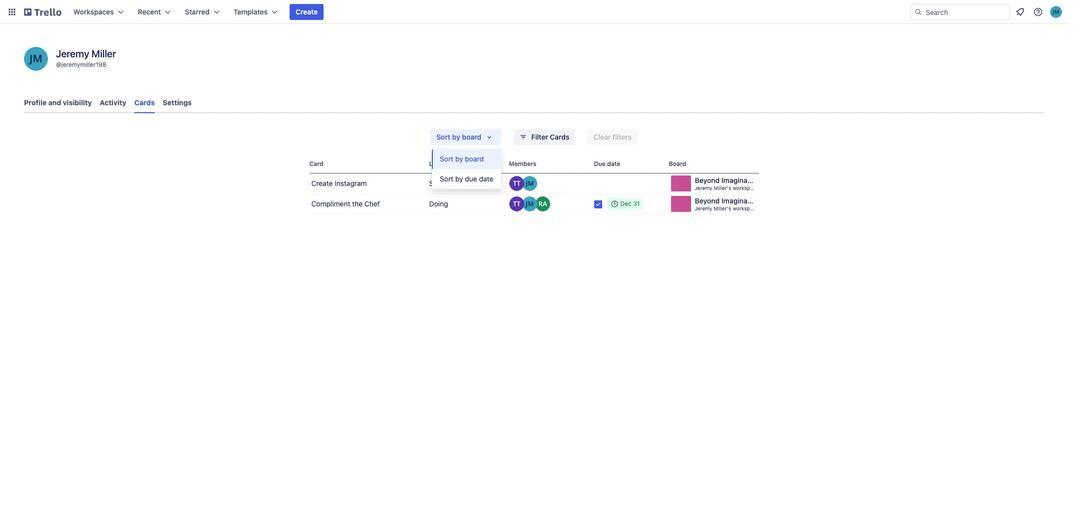 Task type: describe. For each thing, give the bounding box(es) containing it.
1 horizontal spatial date
[[607, 160, 621, 168]]

by for sort by due date button
[[455, 175, 463, 183]]

@
[[56, 61, 61, 68]]

members
[[509, 160, 537, 168]]

board for sort by board dropdown button
[[462, 133, 482, 141]]

templates
[[234, 7, 268, 16]]

media
[[451, 179, 470, 188]]

jeremymiller198
[[61, 61, 106, 68]]

0 horizontal spatial cards
[[134, 98, 155, 107]]

switch to… image
[[7, 7, 17, 17]]

sort by board for sort by board dropdown button
[[437, 133, 482, 141]]

1 workspace from the top
[[733, 185, 759, 191]]

1 imagination from the top
[[722, 176, 760, 185]]

31
[[633, 200, 640, 208]]

create instagram link
[[309, 174, 425, 194]]

clear
[[594, 133, 611, 141]]

starred
[[185, 7, 210, 16]]

compliment the chef
[[311, 200, 380, 208]]

filter
[[531, 133, 548, 141]]

ruby anderson (rubyanderson7) image
[[535, 197, 550, 212]]

due
[[465, 175, 477, 183]]

sort for sort by board button
[[440, 155, 454, 163]]

compliment
[[311, 200, 350, 208]]

filter cards button
[[513, 129, 576, 145]]

templates button
[[228, 4, 284, 20]]

clear filters button
[[588, 129, 638, 145]]

dec
[[621, 200, 632, 208]]

card
[[309, 160, 324, 168]]

create for create instagram
[[311, 179, 333, 188]]

1 miller's from the top
[[714, 185, 732, 191]]

Search field
[[923, 4, 1010, 19]]

profile and visibility link
[[24, 94, 92, 112]]

by for sort by board button
[[455, 155, 463, 163]]

board for sort by board button
[[465, 155, 484, 163]]

starred button
[[179, 4, 226, 20]]

terry turtle (terryturtle) image
[[509, 176, 524, 191]]

list
[[429, 160, 440, 168]]

recent button
[[132, 4, 177, 20]]

filter cards
[[531, 133, 570, 141]]

due
[[594, 160, 606, 168]]

cards inside button
[[550, 133, 570, 141]]

sort for sort by due date button
[[440, 175, 454, 183]]

2 miller's from the top
[[714, 206, 732, 212]]

due date
[[594, 160, 621, 168]]

settings
[[163, 98, 192, 107]]

workspaces
[[73, 7, 114, 16]]

date inside button
[[479, 175, 494, 183]]

sort for sort by board dropdown button
[[437, 133, 451, 141]]

sort by board button
[[432, 149, 502, 169]]

menu containing sort by board
[[432, 149, 502, 189]]



Task type: locate. For each thing, give the bounding box(es) containing it.
miller
[[92, 48, 116, 59]]

1 vertical spatial cards
[[550, 133, 570, 141]]

menu
[[432, 149, 502, 189]]

0 notifications image
[[1014, 6, 1026, 18]]

create inside button
[[296, 7, 318, 16]]

compliment the chef link
[[309, 194, 425, 214]]

create
[[296, 7, 318, 16], [311, 179, 333, 188]]

back to home image
[[24, 4, 61, 20]]

sort inside dropdown button
[[437, 133, 451, 141]]

2 beyond from the top
[[695, 197, 720, 205]]

visibility
[[63, 98, 92, 107]]

2 vertical spatial sort
[[440, 175, 454, 183]]

the
[[352, 200, 363, 208]]

activity
[[100, 98, 126, 107]]

recent
[[138, 7, 161, 16]]

jeremy miller @ jeremymiller198
[[56, 48, 116, 68]]

search image
[[915, 8, 923, 16]]

sort by board inside button
[[440, 155, 484, 163]]

cards link
[[134, 94, 155, 113]]

beyond
[[695, 176, 720, 185], [695, 197, 720, 205]]

board inside button
[[465, 155, 484, 163]]

filters
[[613, 133, 632, 141]]

date
[[607, 160, 621, 168], [479, 175, 494, 183]]

0 vertical spatial jeremy miller (jeremymiller198) image
[[1050, 6, 1062, 18]]

2 vertical spatial by
[[455, 175, 463, 183]]

0 vertical spatial cards
[[134, 98, 155, 107]]

0 vertical spatial board
[[462, 133, 482, 141]]

1 vertical spatial beyond
[[695, 197, 720, 205]]

sort up the list
[[437, 133, 451, 141]]

beyond imagination jeremy miller's workspace
[[695, 176, 760, 191], [695, 197, 760, 212]]

1 vertical spatial miller's
[[714, 206, 732, 212]]

1 beyond imagination jeremy miller's workspace from the top
[[695, 176, 760, 191]]

miller's
[[714, 185, 732, 191], [714, 206, 732, 212]]

1 vertical spatial imagination
[[722, 197, 760, 205]]

1 vertical spatial sort
[[440, 155, 454, 163]]

2 beyond imagination jeremy miller's workspace from the top
[[695, 197, 760, 212]]

jeremy
[[56, 48, 89, 59], [695, 185, 713, 191], [695, 206, 713, 212]]

by
[[452, 133, 460, 141], [455, 155, 463, 163], [455, 175, 463, 183]]

sort
[[437, 133, 451, 141], [440, 155, 454, 163], [440, 175, 454, 183]]

1 horizontal spatial cards
[[550, 133, 570, 141]]

1 horizontal spatial jeremy miller (jeremymiller198) image
[[522, 197, 537, 212]]

sort by board up sort by board button
[[437, 133, 482, 141]]

1 vertical spatial create
[[311, 179, 333, 188]]

profile
[[24, 98, 47, 107]]

create button
[[290, 4, 324, 20]]

0 vertical spatial imagination
[[722, 176, 760, 185]]

board up sort by board button
[[462, 133, 482, 141]]

0 vertical spatial sort by board
[[437, 133, 482, 141]]

sort by board up the sort by due date
[[440, 155, 484, 163]]

board
[[462, 133, 482, 141], [465, 155, 484, 163]]

0 vertical spatial miller's
[[714, 185, 732, 191]]

workspace
[[733, 185, 759, 191], [733, 206, 759, 212]]

0 vertical spatial sort
[[437, 133, 451, 141]]

clear filters
[[594, 133, 632, 141]]

2 imagination from the top
[[722, 197, 760, 205]]

1 vertical spatial jeremy miller (jeremymiller198) image
[[24, 47, 48, 71]]

jeremy miller (jeremymiller198) image
[[522, 176, 537, 191]]

0 vertical spatial workspace
[[733, 185, 759, 191]]

2 vertical spatial jeremy
[[695, 206, 713, 212]]

board inside dropdown button
[[462, 133, 482, 141]]

sort by board
[[437, 133, 482, 141], [440, 155, 484, 163]]

0 vertical spatial date
[[607, 160, 621, 168]]

imagination
[[722, 176, 760, 185], [722, 197, 760, 205]]

social media
[[429, 179, 470, 188]]

by up sort by board button
[[452, 133, 460, 141]]

sort up social media
[[440, 155, 454, 163]]

cards right activity
[[134, 98, 155, 107]]

2 horizontal spatial jeremy miller (jeremymiller198) image
[[1050, 6, 1062, 18]]

settings link
[[163, 94, 192, 112]]

board up the due at the left top of page
[[465, 155, 484, 163]]

create instagram
[[311, 179, 367, 188]]

2 vertical spatial jeremy miller (jeremymiller198) image
[[522, 197, 537, 212]]

sort by board inside dropdown button
[[437, 133, 482, 141]]

1 vertical spatial date
[[479, 175, 494, 183]]

and
[[48, 98, 61, 107]]

jeremy miller (jeremymiller198) image right open information menu icon
[[1050, 6, 1062, 18]]

cards right filter
[[550, 133, 570, 141]]

board
[[669, 160, 686, 168]]

0 vertical spatial beyond
[[695, 176, 720, 185]]

by for sort by board dropdown button
[[452, 133, 460, 141]]

instagram
[[335, 179, 367, 188]]

0 horizontal spatial jeremy miller (jeremymiller198) image
[[24, 47, 48, 71]]

0 vertical spatial beyond imagination jeremy miller's workspace
[[695, 176, 760, 191]]

terry turtle (terryturtle) image
[[509, 197, 524, 212]]

social
[[429, 179, 449, 188]]

jeremy miller (jeremymiller198) image left @
[[24, 47, 48, 71]]

sort down the list
[[440, 175, 454, 183]]

workspaces button
[[67, 4, 130, 20]]

by left the due at the left top of page
[[455, 175, 463, 183]]

chef
[[365, 200, 380, 208]]

date right the due at the left top of page
[[479, 175, 494, 183]]

sort by due date button
[[432, 169, 502, 189]]

1 vertical spatial jeremy
[[695, 185, 713, 191]]

0 vertical spatial create
[[296, 7, 318, 16]]

1 vertical spatial sort by board
[[440, 155, 484, 163]]

activity link
[[100, 94, 126, 112]]

jeremy miller (jeremymiller198) image down jeremy miller (jeremymiller198) image at the top of page
[[522, 197, 537, 212]]

by up the sort by due date
[[455, 155, 463, 163]]

1 vertical spatial board
[[465, 155, 484, 163]]

by inside dropdown button
[[452, 133, 460, 141]]

jeremy inside jeremy miller @ jeremymiller198
[[56, 48, 89, 59]]

2 workspace from the top
[[733, 206, 759, 212]]

profile and visibility
[[24, 98, 92, 107]]

sort by board button
[[431, 129, 502, 145]]

sort by board for sort by board button
[[440, 155, 484, 163]]

create for create
[[296, 7, 318, 16]]

1 vertical spatial by
[[455, 155, 463, 163]]

1 beyond from the top
[[695, 176, 720, 185]]

date right due
[[607, 160, 621, 168]]

doing
[[429, 200, 448, 208]]

1 vertical spatial beyond imagination jeremy miller's workspace
[[695, 197, 760, 212]]

0 vertical spatial by
[[452, 133, 460, 141]]

0 vertical spatial jeremy
[[56, 48, 89, 59]]

jeremy miller (jeremymiller198) image
[[1050, 6, 1062, 18], [24, 47, 48, 71], [522, 197, 537, 212]]

sort by due date
[[440, 175, 494, 183]]

dec 31
[[621, 200, 640, 208]]

open information menu image
[[1033, 7, 1043, 17]]

cards
[[134, 98, 155, 107], [550, 133, 570, 141]]

primary element
[[0, 0, 1068, 24]]

1 vertical spatial workspace
[[733, 206, 759, 212]]

0 horizontal spatial date
[[479, 175, 494, 183]]



Task type: vqa. For each thing, say whether or not it's contained in the screenshot.
date in button
yes



